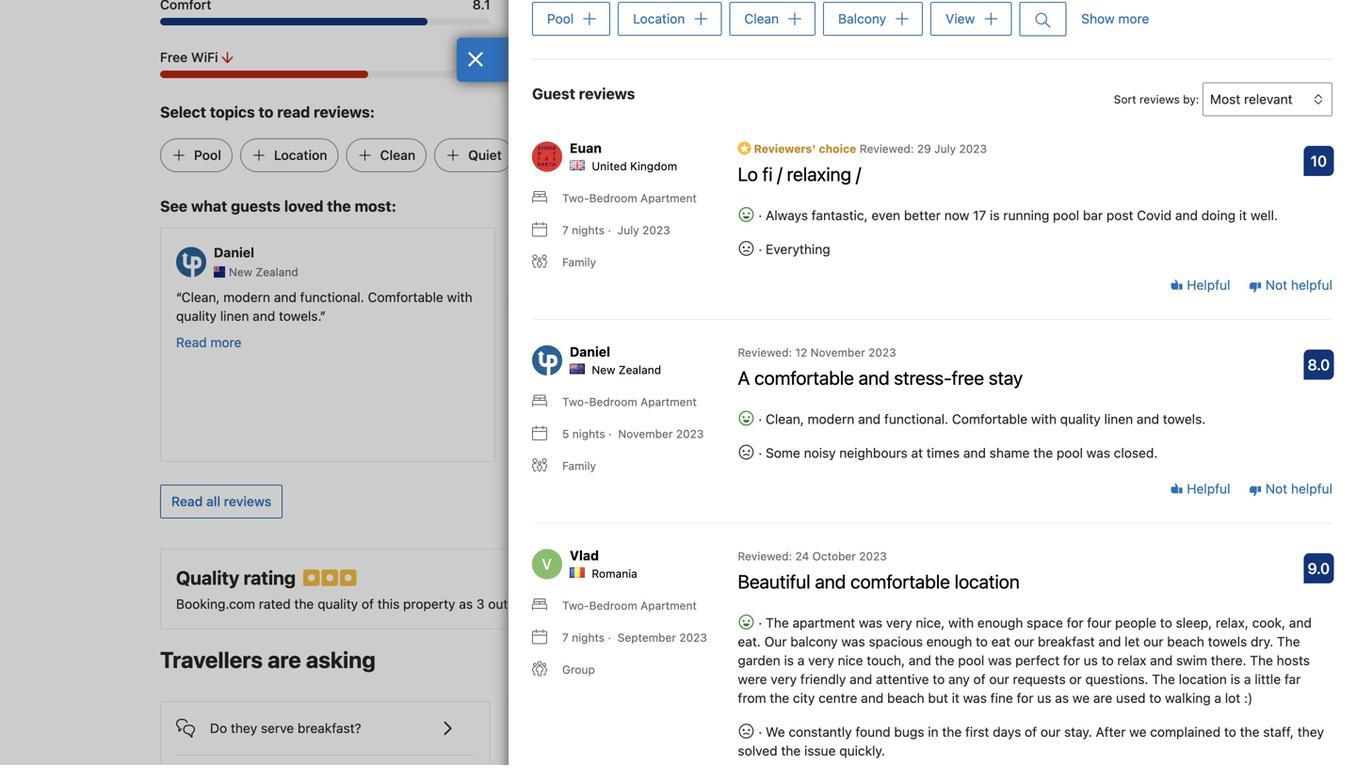 Task type: vqa. For each thing, say whether or not it's contained in the screenshot.
the modern in " Clean, modern and functional. Comfortable with quality linen and towels.
yes



Task type: describe. For each thing, give the bounding box(es) containing it.
far
[[1285, 672, 1301, 687]]

nights for beautiful
[[572, 631, 605, 645]]

0 horizontal spatial view
[[555, 147, 585, 163]]

first
[[965, 725, 989, 740]]

2023 up a comfortable and stress-free stay
[[869, 346, 896, 359]]

the up any
[[935, 653, 955, 669]]

is right 17
[[990, 208, 1000, 223]]

0 vertical spatial enough
[[978, 615, 1023, 631]]

2023 down facilities, on the right
[[679, 631, 707, 645]]

with inside the apartment was very nice, with enough space for four people to sleep, relax, cook, and eat. our balcony was spacious enough to eat our breakfast and let our beach towels dry. the garden is a very nice touch, and the pool was perfect for us to relax and swim there. the hosts were very friendly and attentive to any of our requests or questions. the location is a little far from the city centre and beach but it was fine for us as we are used to walking a lot :)
[[949, 615, 974, 631]]

to up questions.
[[1102, 653, 1114, 669]]

touch,
[[867, 653, 905, 669]]

0 horizontal spatial good
[[526, 346, 559, 362]]

from inside the flat is incredible, roomy comfy and everything you need just like home. the view was to die for and the pool was great, not too busy. the only cons i would say is that if you don't have a car it is slightly tricky getting to and from santa...
[[1108, 384, 1137, 399]]

are there rooms with a balcony?
[[563, 721, 758, 737]]

guest
[[532, 85, 575, 102]]

location 8.5 meter
[[866, 18, 1196, 25]]

and inside great location, walking distance to the beach and shops. nice view from the balcony, quiet area. good sized pool. good communication, instructions easy to follow. "
[[526, 308, 549, 324]]

was down services
[[859, 615, 883, 631]]

the apartment was very nice, with enough space for four people to sleep, relax, cook, and eat. our balcony was spacious enough to eat our breakfast and let our beach towels dry. the garden is a very nice touch, and the pool was perfect for us to relax and swim there. the hosts were very friendly and attentive to any of our requests or questions. the location is a little far from the city centre and beach but it was fine for us as we are used to walking a lot :)
[[738, 615, 1312, 706]]

a for a
[[537, 254, 546, 270]]

getting
[[1020, 384, 1063, 399]]

the right loved
[[327, 197, 351, 215]]

have
[[1149, 365, 1178, 381]]

from inside the apartment was very nice, with enough space for four people to sleep, relax, cook, and eat. our balcony was spacious enough to eat our breakfast and let our beach towels dry. the garden is a very nice touch, and the pool was perfect for us to relax and swim there. the hosts were very friendly and attentive to any of our requests or questions. the location is a little far from the city centre and beach but it was fine for us as we are used to walking a lot :)
[[738, 691, 766, 706]]

pool right shame
[[1057, 445, 1083, 461]]

see for see availability
[[1092, 654, 1116, 670]]

a comfortable and stress-free stay
[[738, 367, 1023, 389]]

2023 right 29
[[959, 142, 987, 155]]

1 vertical spatial enough
[[927, 634, 972, 650]]

the up balcony,
[[745, 290, 765, 305]]

staff,
[[1263, 725, 1294, 740]]

the down "we"
[[781, 743, 801, 759]]

des
[[1157, 51, 1176, 64]]

1 vertical spatial very
[[808, 653, 834, 669]]

beautiful
[[738, 571, 811, 593]]

our up availability
[[1144, 634, 1164, 650]]

0 vertical spatial pool
[[547, 11, 574, 26]]

by:
[[1183, 93, 1199, 106]]

scored 10 element
[[1304, 146, 1334, 176]]

city
[[793, 691, 815, 706]]

family for euan
[[562, 256, 596, 269]]

2 horizontal spatial very
[[886, 615, 912, 631]]

our inside the we constantly found bugs in the first days of our stay. after we complained to the staff, they solved the issue quickly.
[[1041, 725, 1061, 740]]

reviewed: 24 october 2023
[[738, 550, 887, 563]]

beach inside great location, walking distance to the beach and shops. nice view from the balcony, quiet area. good sized pool. good communication, instructions easy to follow. "
[[768, 290, 806, 305]]

doing
[[1202, 208, 1236, 223]]

well.
[[1251, 208, 1278, 223]]

to right the easy
[[770, 346, 782, 362]]

was down "just" at the right of page
[[1014, 327, 1038, 343]]

most:
[[355, 197, 396, 215]]

there
[[587, 721, 619, 737]]

daniel inside this is a carousel with rotating slides. it displays featured reviews of the property. use next and previous buttons to navigate. region
[[214, 245, 254, 261]]

zealand inside list of reviews region
[[619, 363, 661, 377]]

we inside the apartment was very nice, with enough space for four people to sleep, relax, cook, and eat. our balcony was spacious enough to eat our breakfast and let our beach towels dry. the garden is a very nice touch, and the pool was perfect for us to relax and swim there. the hosts were very friendly and attentive to any of our requests or questions. the location is a little far from the city centre and beach but it was fine for us as we are used to walking a lot :)
[[1073, 691, 1090, 706]]

quality for · clean, modern and functional. comfortable with quality linen and towels.
[[1060, 411, 1101, 427]]

free
[[952, 367, 984, 389]]

the right in
[[942, 725, 962, 740]]

the up too
[[1095, 308, 1118, 324]]

read more button for the flat is incredible, roomy comfy and everything you need just like home. the view was to die for and the pool was great, not too busy. the only cons i would say is that if you don't have a car it is slightly tricky getting to and from santa...
[[877, 428, 942, 446]]

to down if
[[1066, 384, 1079, 399]]

stay.
[[1064, 725, 1092, 740]]

garden
[[738, 653, 781, 669]]

· clean, modern and functional. comfortable with quality linen and towels.
[[755, 411, 1206, 427]]

what
[[191, 197, 227, 215]]

booking.com
[[176, 597, 255, 612]]

quiet
[[468, 147, 502, 163]]

helpful button for · clean, modern and functional. comfortable with quality linen and towels.
[[1170, 480, 1231, 499]]

read for great location, walking distance to the beach and shops. nice view from the balcony, quiet area. good sized pool. good communication, instructions easy to follow. the read more button
[[526, 373, 557, 388]]

1 vertical spatial 5
[[527, 597, 535, 612]]

reviewed: for comfortable
[[738, 346, 792, 359]]

sort
[[1114, 93, 1136, 106]]

don't
[[1114, 365, 1146, 381]]

the up car
[[877, 365, 900, 381]]

1 horizontal spatial as
[[677, 597, 691, 612]]

not
[[1081, 327, 1101, 343]]

constantly
[[789, 725, 852, 740]]

2023 up aleksandra united kingdom
[[642, 224, 670, 237]]

free wifi
[[160, 49, 218, 65]]

running
[[1003, 208, 1050, 223]]

friendly
[[800, 672, 846, 687]]

that
[[1050, 365, 1074, 381]]

was up nice
[[842, 634, 865, 650]]

· down size,
[[755, 615, 766, 631]]

the up hosts
[[1277, 634, 1300, 650]]

comfy
[[1055, 290, 1093, 305]]

was up busy.
[[1153, 308, 1177, 324]]

guests
[[231, 197, 281, 215]]

1 horizontal spatial quality
[[318, 597, 358, 612]]

1 vertical spatial july
[[618, 224, 639, 237]]

shops.
[[553, 308, 593, 324]]

score
[[1034, 51, 1063, 64]]

5 nights · november 2023
[[562, 427, 704, 441]]

size,
[[752, 597, 780, 612]]

as inside the apartment was very nice, with enough space for four people to sleep, relax, cook, and eat. our balcony was spacious enough to eat our breakfast and let our beach towels dry. the garden is a very nice touch, and the pool was perfect for us to relax and swim there. the hosts were very friendly and attentive to any of our requests or questions. the location is a little far from the city centre and beach but it was fine for us as we are used to walking a lot :)
[[1055, 691, 1069, 706]]

the down distance
[[691, 308, 710, 324]]

reviews:
[[314, 103, 375, 121]]

they inside button
[[231, 721, 257, 737]]

2 horizontal spatial it
[[1239, 208, 1247, 223]]

riu
[[1179, 51, 1196, 64]]

relaxing
[[787, 163, 851, 185]]

walking inside the apartment was very nice, with enough space for four people to sleep, relax, cook, and eat. our balcony was spacious enough to eat our breakfast and let our beach towels dry. the garden is a very nice touch, and the pool was perfect for us to relax and swim there. the hosts were very friendly and attentive to any of our requests or questions. the location is a little far from the city centre and beach but it was fine for us as we are used to walking a lot :)
[[1165, 691, 1211, 706]]

guest reviews
[[532, 85, 635, 102]]

the left staff, at the right bottom of the page
[[1240, 725, 1260, 740]]

kingdom inside aleksandra united kingdom
[[618, 266, 665, 279]]

modern for ·
[[808, 411, 855, 427]]

closed.
[[1114, 445, 1158, 461]]

walking inside great location, walking distance to the beach and shops. nice view from the balcony, quiet area. good sized pool. good communication, instructions easy to follow. "
[[625, 290, 670, 305]]

sized
[[597, 327, 629, 343]]

0 vertical spatial us
[[1084, 653, 1098, 669]]

· everything
[[755, 241, 830, 257]]

show more
[[1081, 11, 1149, 27]]

1 nights from the top
[[572, 224, 605, 237]]

2 / from the left
[[856, 163, 861, 185]]

requests
[[1013, 672, 1066, 687]]

2023 down instructions
[[676, 427, 704, 441]]

· down the communication,
[[608, 427, 612, 441]]

topics
[[210, 103, 255, 121]]

to left sleep, in the bottom of the page
[[1160, 615, 1172, 631]]

free wifi 6.3 meter
[[160, 71, 490, 78]]

modern for "
[[223, 290, 270, 305]]

2 vertical spatial "
[[921, 403, 927, 418]]

0 vertical spatial november
[[811, 346, 865, 359]]

more down the communication,
[[561, 373, 592, 388]]

booking.com rated the quality of this property as 3 out of 5 based on factors such as facilities, size, location and services provided.
[[176, 597, 973, 612]]

not helpful for · always fantastic, even better now 17 is running pool bar post covid and doing it well.
[[1262, 278, 1333, 293]]

comfortable for · clean, modern and functional. comfortable with quality linen and towels.
[[952, 411, 1028, 427]]

of right out
[[512, 597, 524, 612]]

the inside the flat is incredible, roomy comfy and everything you need just like home. the view was to die for and the pool was great, not too busy. the only cons i would say is that if you don't have a car it is slightly tricky getting to and from santa...
[[961, 327, 981, 343]]

the right shame
[[1033, 445, 1053, 461]]

provided.
[[916, 597, 973, 612]]

better
[[904, 208, 941, 223]]

reviewers'
[[754, 142, 816, 155]]

post
[[1107, 208, 1133, 223]]

dry.
[[1251, 634, 1274, 650]]

see for see what guests loved the most:
[[160, 197, 188, 215]]

this is a carousel with rotating slides. it displays featured reviews of the property. use next and previous buttons to navigate. region
[[145, 220, 1211, 470]]

i
[[965, 365, 969, 381]]

of inside the apartment was very nice, with enough space for four people to sleep, relax, cook, and eat. our balcony was spacious enough to eat our breakfast and let our beach towels dry. the garden is a very nice touch, and the pool was perfect for us to relax and swim there. the hosts were very friendly and attentive to any of our requests or questions. the location is a little far from the city centre and beach but it was fine for us as we are used to walking a lot :)
[[973, 672, 986, 687]]

1 vertical spatial comfortable
[[851, 571, 950, 593]]

complained
[[1150, 725, 1221, 740]]

1 horizontal spatial good
[[560, 327, 593, 343]]

sort reviews by:
[[1114, 93, 1199, 106]]

0 vertical spatial comfortable
[[755, 367, 854, 389]]

is right flat on the top right of the page
[[933, 290, 943, 305]]

quality for " clean, modern and functional. comfortable with quality linen and towels.
[[176, 308, 217, 324]]

"
[[176, 290, 182, 305]]

for up 'or'
[[1063, 653, 1080, 669]]

aleksandra
[[564, 245, 637, 261]]

a down balcony
[[798, 653, 805, 669]]

2 vertical spatial very
[[771, 672, 797, 687]]

is up lot
[[1231, 672, 1241, 687]]

was left closed.
[[1087, 445, 1110, 461]]

1 vertical spatial location
[[784, 597, 832, 612]]

was down any
[[963, 691, 987, 706]]

busy.
[[1128, 327, 1160, 343]]

the flat is incredible, roomy comfy and everything you need just like home. the view was to die for and the pool was great, not too busy. the only cons i would say is that if you don't have a car it is slightly tricky getting to and from santa...
[[877, 290, 1178, 418]]

1 horizontal spatial view
[[946, 11, 975, 26]]

location inside the apartment was very nice, with enough space for four people to sleep, relax, cook, and eat. our balcony was spacious enough to eat our breakfast and let our beach towels dry. the garden is a very nice touch, and the pool was perfect for us to relax and swim there. the hosts were very friendly and attentive to any of our requests or questions. the location is a little far from the city centre and beach but it was fine for us as we are used to walking a lot :)
[[1179, 672, 1227, 687]]

the right rated in the left bottom of the page
[[294, 597, 314, 612]]

0 horizontal spatial clean
[[380, 147, 416, 163]]

united inside list of reviews region
[[592, 159, 627, 173]]

1 vertical spatial location
[[274, 147, 327, 163]]

1 horizontal spatial clean
[[744, 11, 779, 26]]

stress-
[[894, 367, 952, 389]]

instructions
[[663, 346, 735, 362]]

clean, for ·
[[766, 411, 804, 427]]

on
[[580, 597, 595, 612]]

see availability
[[1092, 654, 1185, 670]]

we inside the we constantly found bugs in the first days of our stay. after we complained to the staff, they solved the issue quickly.
[[1129, 725, 1147, 740]]

· down the easy
[[758, 411, 762, 427]]

choice
[[819, 142, 856, 155]]

of left this
[[362, 597, 374, 612]]

area.
[[526, 327, 557, 343]]

helpful button for · always fantastic, even better now 17 is running pool bar post covid and doing it well.
[[1170, 276, 1231, 295]]

for up breakfast
[[1067, 615, 1084, 631]]

family for daniel
[[562, 459, 596, 473]]

our up fine
[[989, 672, 1009, 687]]

to left read
[[259, 103, 274, 121]]

1 / from the left
[[777, 163, 782, 185]]

based
[[539, 597, 576, 612]]

even
[[872, 208, 901, 223]]

noisy
[[804, 445, 836, 461]]

1 vertical spatial beach
[[1167, 634, 1205, 650]]

0 horizontal spatial you
[[945, 308, 967, 324]]

great
[[532, 290, 565, 305]]

with down getting
[[1031, 411, 1057, 427]]

helpful for clean, modern and functional. comfortable with quality linen and towels.
[[1183, 481, 1231, 497]]

low
[[1009, 51, 1031, 64]]

to left die
[[877, 327, 889, 343]]

0 vertical spatial july
[[934, 142, 956, 155]]

· up aleksandra
[[608, 224, 611, 237]]

scored 9.0 element
[[1304, 554, 1334, 584]]

pool left bar at the top right of page
[[1053, 208, 1079, 223]]

0 horizontal spatial are
[[268, 647, 301, 673]]

stay
[[989, 367, 1023, 389]]

is right say
[[1036, 365, 1046, 381]]

· down factors
[[608, 631, 611, 645]]

rating
[[244, 567, 296, 589]]

united inside aleksandra united kingdom
[[579, 266, 614, 279]]

· left some
[[758, 445, 762, 461]]

kingdom inside list of reviews region
[[630, 159, 677, 173]]

not for always fantastic, even better now 17 is running pool bar post covid and doing it well.
[[1266, 278, 1288, 293]]

quality
[[176, 567, 239, 589]]

to left eat
[[976, 634, 988, 650]]

view inside great location, walking distance to the beach and shops. nice view from the balcony, quiet area. good sized pool. good communication, instructions easy to follow. "
[[628, 308, 655, 324]]

the down availability
[[1152, 672, 1175, 687]]

towels. for "
[[279, 308, 320, 324]]

the up everything
[[883, 290, 906, 305]]

towels. for clean, modern and functional. comfortable with quality linen and towels.
[[1163, 411, 1206, 427]]

· left always at right top
[[758, 208, 762, 223]]

euan
[[570, 140, 602, 156]]

great location, walking distance to the beach and shops. nice view from the balcony, quiet area. good sized pool. good communication, instructions easy to follow. "
[[526, 290, 829, 362]]

slightly
[[935, 384, 979, 399]]

is down our
[[784, 653, 794, 669]]

2 vertical spatial read more
[[877, 429, 942, 445]]

incredible,
[[946, 290, 1010, 305]]

solved
[[738, 743, 778, 759]]

· left everything
[[758, 241, 762, 257]]

read for the read more button corresponding to "
[[176, 335, 207, 350]]

clean, for "
[[182, 290, 220, 305]]

we constantly found bugs in the first days of our stay. after we complained to the staff, they solved the issue quickly.
[[738, 725, 1324, 759]]

group
[[562, 663, 595, 677]]

0 horizontal spatial "
[[320, 308, 326, 324]]

breakfast
[[1038, 634, 1095, 650]]

· up the "solved"
[[755, 725, 766, 740]]



Task type: locate. For each thing, give the bounding box(es) containing it.
linen for · clean, modern and functional. comfortable with quality linen and towels.
[[1104, 411, 1133, 427]]

0 horizontal spatial zealand
[[256, 266, 298, 279]]

0 vertical spatial "
[[320, 308, 326, 324]]

family up location,
[[562, 256, 596, 269]]

too
[[1104, 327, 1124, 343]]

daniel inside list of reviews region
[[570, 344, 610, 360]]

towels. inside list of reviews region
[[1163, 411, 1206, 427]]

1 vertical spatial zealand
[[619, 363, 661, 377]]

reviews for sort
[[1140, 93, 1180, 106]]

to up balcony,
[[729, 290, 741, 305]]

not helpful button for clean, modern and functional. comfortable with quality linen and towels.
[[1249, 480, 1333, 499]]

are inside the apartment was very nice, with enough space for four people to sleep, relax, cook, and eat. our balcony was spacious enough to eat our breakfast and let our beach towels dry. the garden is a very nice touch, and the pool was perfect for us to relax and swim there. the hosts were very friendly and attentive to any of our requests or questions. the location is a little far from the city centre and beach but it was fine for us as we are used to walking a lot :)
[[1093, 691, 1113, 706]]

1 vertical spatial nights
[[572, 427, 605, 441]]

you down incredible,
[[945, 308, 967, 324]]

0 vertical spatial a
[[537, 254, 546, 270]]

functional. for clean, modern and functional. comfortable with quality linen and towels.
[[884, 411, 949, 427]]

of
[[362, 597, 374, 612], [512, 597, 524, 612], [973, 672, 986, 687], [1025, 725, 1037, 740]]

a inside list of reviews region
[[738, 367, 750, 389]]

more down 'new zealand' 'image'
[[210, 335, 242, 350]]

0 vertical spatial 7
[[562, 224, 569, 237]]

1 vertical spatial "
[[823, 346, 829, 362]]

read more button for great location, walking distance to the beach and shops. nice view from the balcony, quiet area. good sized pool. good communication, instructions easy to follow.
[[526, 371, 592, 390]]

1 helpful from the top
[[1183, 278, 1231, 293]]

like
[[1030, 308, 1050, 324]]

very up city
[[771, 672, 797, 687]]

read for read all reviews button
[[171, 494, 203, 510]]

1 vertical spatial it
[[910, 384, 918, 399]]

1 horizontal spatial location
[[955, 571, 1020, 593]]

pool down select
[[194, 147, 221, 163]]

read more button for "
[[176, 333, 242, 352]]

quality down if
[[1060, 411, 1101, 427]]

nice
[[838, 653, 863, 669]]

0 horizontal spatial read more button
[[176, 333, 242, 352]]

linen inside " clean, modern and functional. comfortable with quality linen and towels.
[[220, 308, 249, 324]]

0 horizontal spatial beach
[[768, 290, 806, 305]]

apartment
[[793, 615, 855, 631]]

spacious
[[869, 634, 923, 650]]

1 horizontal spatial "
[[823, 346, 829, 362]]

:)
[[1244, 691, 1253, 706]]

we down 'or'
[[1073, 691, 1090, 706]]

comfortable
[[755, 367, 854, 389], [851, 571, 950, 593]]

0 horizontal spatial very
[[771, 672, 797, 687]]

1 horizontal spatial from
[[738, 691, 766, 706]]

it inside the apartment was very nice, with enough space for four people to sleep, relax, cook, and eat. our balcony was spacious enough to eat our breakfast and let our beach towels dry. the garden is a very nice touch, and the pool was perfect for us to relax and swim there. the hosts were very friendly and attentive to any of our requests or questions. the location is a little far from the city centre and beach but it was fine for us as we are used to walking a lot :)
[[952, 691, 960, 706]]

7 for euan
[[562, 224, 569, 237]]

2 not from the top
[[1266, 481, 1288, 497]]

nights up group
[[572, 631, 605, 645]]

the down need
[[961, 327, 981, 343]]

read more down area.
[[526, 373, 592, 388]]

as right such
[[677, 597, 691, 612]]

not helpful up scored 9.0 element
[[1262, 481, 1333, 497]]

1 vertical spatial reviewed:
[[738, 346, 792, 359]]

1 horizontal spatial it
[[952, 691, 960, 706]]

eularia
[[1118, 51, 1154, 64]]

as down requests at the right bottom of the page
[[1055, 691, 1069, 706]]

new down the communication,
[[592, 363, 615, 377]]

helpful for always fantastic, even better now 17 is running pool bar post covid and doing it well.
[[1183, 278, 1231, 293]]

select
[[160, 103, 206, 121]]

5 down the communication,
[[562, 427, 569, 441]]

loved
[[284, 197, 323, 215]]

· always fantastic, even better now 17 is running pool bar post covid and doing it well.
[[755, 208, 1278, 223]]

read more for "
[[176, 335, 242, 350]]

1 vertical spatial daniel
[[570, 344, 610, 360]]

of right any
[[973, 672, 986, 687]]

to inside the we constantly found bugs in the first days of our stay. after we complained to the staff, they solved the issue quickly.
[[1224, 725, 1237, 740]]

walking
[[625, 290, 670, 305], [1165, 691, 1211, 706]]

0 vertical spatial nights
[[572, 224, 605, 237]]

for right the score
[[1066, 51, 1081, 64]]

to
[[259, 103, 274, 121], [729, 290, 741, 305], [877, 327, 889, 343], [770, 346, 782, 362], [1066, 384, 1079, 399], [1160, 615, 1172, 631], [976, 634, 988, 650], [1102, 653, 1114, 669], [933, 672, 945, 687], [1149, 691, 1162, 706], [1224, 725, 1237, 740]]

2 7 from the top
[[562, 631, 569, 645]]

comfortable inside list of reviews region
[[952, 411, 1028, 427]]

2 not helpful from the top
[[1262, 481, 1333, 497]]

1 vertical spatial not helpful button
[[1249, 480, 1333, 499]]

quality left this
[[318, 597, 358, 612]]

nights
[[572, 224, 605, 237], [572, 427, 605, 441], [572, 631, 605, 645]]

new zealand inside this is a carousel with rotating slides. it displays featured reviews of the property. use next and previous buttons to navigate. region
[[229, 266, 298, 279]]

attentive
[[876, 672, 929, 687]]

12
[[795, 346, 807, 359]]

centre
[[819, 691, 858, 706]]

2 family from the top
[[562, 459, 596, 473]]

0 vertical spatial towels.
[[279, 308, 320, 324]]

are down questions.
[[1093, 691, 1113, 706]]

such
[[645, 597, 674, 612]]

with inside are there rooms with a balcony? button
[[664, 721, 690, 737]]

reviewed: left 29
[[860, 142, 914, 155]]

read more
[[176, 335, 242, 350], [526, 373, 592, 388], [877, 429, 942, 445]]

1 vertical spatial from
[[1108, 384, 1137, 399]]

1 not helpful from the top
[[1262, 278, 1333, 293]]

1 horizontal spatial clean,
[[766, 411, 804, 427]]

read more up at in the bottom of the page
[[877, 429, 942, 445]]

they inside the we constantly found bugs in the first days of our stay. after we complained to the staff, they solved the issue quickly.
[[1298, 725, 1324, 740]]

read up neighbours
[[877, 429, 908, 445]]

helpful for always fantastic, even better now 17 is running pool bar post covid and doing it well.
[[1291, 278, 1333, 293]]

0 horizontal spatial read more
[[176, 335, 242, 350]]

distance
[[674, 290, 726, 305]]

for right fine
[[1017, 691, 1034, 706]]

we
[[766, 725, 785, 740]]

1 horizontal spatial pool
[[547, 11, 574, 26]]

everything
[[877, 308, 941, 324]]

fine
[[991, 691, 1013, 706]]

towels.
[[279, 308, 320, 324], [1163, 411, 1206, 427]]

9.0
[[1308, 560, 1330, 578]]

new inside list of reviews region
[[592, 363, 615, 377]]

is down only at the right top
[[922, 384, 932, 399]]

our up perfect
[[1014, 634, 1034, 650]]

clean, inside list of reviews region
[[766, 411, 804, 427]]

2 vertical spatial beach
[[887, 691, 925, 706]]

read more for great location, walking distance to the beach and shops. nice view from the balcony, quiet area. good sized pool. good communication, instructions easy to follow.
[[526, 373, 592, 388]]

0 horizontal spatial location
[[274, 147, 327, 163]]

scored 8.0 element
[[1304, 350, 1334, 380]]

read more button down "
[[176, 333, 242, 352]]

2023
[[959, 142, 987, 155], [642, 224, 670, 237], [869, 346, 896, 359], [676, 427, 704, 441], [859, 550, 887, 563], [679, 631, 707, 645]]

they
[[231, 721, 257, 737], [1298, 725, 1324, 740]]

easy
[[739, 346, 767, 362]]

united
[[592, 159, 627, 173], [579, 266, 614, 279]]

0 vertical spatial location
[[955, 571, 1020, 593]]

more right show
[[1118, 11, 1149, 27]]

2 horizontal spatial location
[[1179, 672, 1227, 687]]

new zealand inside list of reviews region
[[592, 363, 661, 377]]

show
[[1081, 11, 1115, 27]]

2 helpful button from the top
[[1170, 480, 1231, 499]]

0 vertical spatial clean,
[[182, 290, 220, 305]]

2 nights from the top
[[572, 427, 605, 441]]

7 up aleksandra
[[562, 224, 569, 237]]

0 vertical spatial are
[[268, 647, 301, 673]]

1 vertical spatial clean
[[380, 147, 416, 163]]

1 vertical spatial linen
[[1104, 411, 1133, 427]]

family
[[562, 256, 596, 269], [562, 459, 596, 473]]

everything
[[766, 241, 830, 257]]

a left lot
[[1215, 691, 1222, 706]]

functional. inside list of reviews region
[[884, 411, 949, 427]]

1 horizontal spatial new zealand
[[592, 363, 661, 377]]

linen inside list of reviews region
[[1104, 411, 1133, 427]]

0 horizontal spatial functional.
[[300, 290, 364, 305]]

0 vertical spatial functional.
[[300, 290, 364, 305]]

1 7 from the top
[[562, 224, 569, 237]]

bar
[[1083, 208, 1103, 223]]

not helpful down well.
[[1262, 278, 1333, 293]]

2 horizontal spatial quality
[[1060, 411, 1101, 427]]

1 vertical spatial you
[[1089, 365, 1111, 381]]

1 vertical spatial comfortable
[[952, 411, 1028, 427]]

2 helpful from the top
[[1291, 481, 1333, 497]]

us down breakfast
[[1084, 653, 1098, 669]]

2 not helpful button from the top
[[1249, 480, 1333, 499]]

not helpful button
[[1249, 276, 1333, 295], [1249, 480, 1333, 499]]

free
[[160, 49, 188, 65]]

low score for santa eularia des riu
[[1009, 51, 1196, 64]]

pool up any
[[958, 653, 985, 669]]

daniel up 'new zealand' 'image'
[[214, 245, 254, 261]]

1 vertical spatial pool
[[194, 147, 221, 163]]

new zealand down the communication,
[[592, 363, 661, 377]]

reviews inside read all reviews button
[[224, 494, 271, 510]]

2 horizontal spatial from
[[1108, 384, 1137, 399]]

asking
[[306, 647, 376, 673]]

see left what
[[160, 197, 188, 215]]

cook,
[[1252, 615, 1286, 631]]

1 not helpful button from the top
[[1249, 276, 1333, 295]]

· some noisy neighbours at times and shame the pool was closed.
[[755, 445, 1158, 461]]

1 view from the left
[[628, 308, 655, 324]]

7 for vlad
[[562, 631, 569, 645]]

of right days
[[1025, 725, 1037, 740]]

only
[[904, 365, 929, 381]]

modern inside list of reviews region
[[808, 411, 855, 427]]

comfortable for " clean, modern and functional. comfortable with quality linen and towels.
[[368, 290, 443, 305]]

0 vertical spatial beach
[[768, 290, 806, 305]]

close image
[[467, 52, 484, 67]]

from down don't
[[1108, 384, 1137, 399]]

0 horizontal spatial reviews
[[224, 494, 271, 510]]

not helpful button for always fantastic, even better now 17 is running pool bar post covid and doing it well.
[[1249, 276, 1333, 295]]

romania
[[592, 567, 637, 580]]

new inside this is a carousel with rotating slides. it displays featured reviews of the property. use next and previous buttons to navigate. region
[[229, 266, 252, 279]]

people
[[1115, 615, 1157, 631]]

1 not from the top
[[1266, 278, 1288, 293]]

new zealand image
[[214, 267, 225, 278]]

list of reviews region
[[521, 116, 1344, 766]]

2 horizontal spatial read more
[[877, 429, 942, 445]]

kingdom up 7 nights · july 2023
[[630, 159, 677, 173]]

pool inside the apartment was very nice, with enough space for four people to sleep, relax, cook, and eat. our balcony was spacious enough to eat our breakfast and let our beach towels dry. the garden is a very nice touch, and the pool was perfect for us to relax and swim there. the hosts were very friendly and attentive to any of our requests or questions. the location is a little far from the city centre and beach but it was fine for us as we are used to walking a lot :)
[[958, 653, 985, 669]]

more up at in the bottom of the page
[[911, 429, 942, 445]]

modern inside " clean, modern and functional. comfortable with quality linen and towels.
[[223, 290, 270, 305]]

1 helpful from the top
[[1291, 278, 1333, 293]]

facilities,
[[695, 597, 749, 612]]

comfort 8.1 meter
[[160, 18, 490, 25]]

neighbours
[[839, 445, 908, 461]]

not helpful for · clean, modern and functional. comfortable with quality linen and towels.
[[1262, 481, 1333, 497]]

see inside button
[[1092, 654, 1116, 670]]

with inside " clean, modern and functional. comfortable with quality linen and towels.
[[447, 290, 472, 305]]

reviews right guest
[[579, 85, 635, 102]]

0 vertical spatial reviewed:
[[860, 142, 914, 155]]

1 vertical spatial view
[[555, 147, 585, 163]]

0 vertical spatial location
[[633, 11, 685, 26]]

0 vertical spatial kingdom
[[630, 159, 677, 173]]

there.
[[1211, 653, 1247, 669]]

2 vertical spatial reviewed:
[[738, 550, 792, 563]]

1 horizontal spatial walking
[[1165, 691, 1211, 706]]

0 vertical spatial read more button
[[176, 333, 242, 352]]

or
[[1069, 672, 1082, 687]]

0 vertical spatial new zealand
[[229, 266, 298, 279]]

to right "used"
[[1149, 691, 1162, 706]]

quality inside list of reviews region
[[1060, 411, 1101, 427]]

comfortable up services
[[851, 571, 950, 593]]

fi
[[763, 163, 773, 185]]

reviewed: for and
[[738, 550, 792, 563]]

view inside the flat is incredible, roomy comfy and everything you need just like home. the view was to die for and the pool was great, not too busy. the only cons i would say is that if you don't have a car it is slightly tricky getting to and from santa...
[[1122, 308, 1149, 324]]

kingdom down aleksandra
[[618, 266, 665, 279]]

they right staff, at the right bottom of the page
[[1298, 725, 1324, 740]]

the left city
[[770, 691, 789, 706]]

questions.
[[1086, 672, 1149, 687]]

as left 3
[[459, 597, 473, 612]]

a left the balcony?
[[693, 721, 700, 737]]

0 horizontal spatial they
[[231, 721, 257, 737]]

0 horizontal spatial view
[[628, 308, 655, 324]]

0 horizontal spatial from
[[659, 308, 687, 324]]

1 vertical spatial we
[[1129, 725, 1147, 740]]

" inside great location, walking distance to the beach and shops. nice view from the balcony, quiet area. good sized pool. good communication, instructions easy to follow. "
[[823, 346, 829, 362]]

1 horizontal spatial enough
[[978, 615, 1023, 631]]

very up spacious
[[886, 615, 912, 631]]

we right after
[[1129, 725, 1147, 740]]

1 vertical spatial walking
[[1165, 691, 1211, 706]]

" clean, modern and functional. comfortable with quality linen and towels.
[[176, 290, 472, 324]]

reviewed: 12 november 2023
[[738, 346, 896, 359]]

0 horizontal spatial as
[[459, 597, 473, 612]]

0 horizontal spatial see
[[160, 197, 188, 215]]

2 horizontal spatial read more button
[[877, 428, 942, 446]]

0 horizontal spatial enough
[[927, 634, 972, 650]]

1 vertical spatial towels.
[[1163, 411, 1206, 427]]

was down eat
[[988, 653, 1012, 669]]

2 vertical spatial it
[[952, 691, 960, 706]]

1 vertical spatial modern
[[808, 411, 855, 427]]

/ right fi
[[777, 163, 782, 185]]

1 horizontal spatial daniel
[[570, 344, 610, 360]]

zealand inside this is a carousel with rotating slides. it displays featured reviews of the property. use next and previous buttons to navigate. region
[[256, 266, 298, 279]]

out
[[488, 597, 508, 612]]

are there rooms with a balcony? button
[[529, 703, 827, 740]]

0 vertical spatial very
[[886, 615, 912, 631]]

travellers
[[160, 647, 263, 673]]

1 horizontal spatial are
[[1093, 691, 1113, 706]]

beach up swim at the bottom
[[1167, 634, 1205, 650]]

5 inside list of reviews region
[[562, 427, 569, 441]]

breakfast?
[[298, 721, 361, 737]]

0 horizontal spatial a
[[537, 254, 546, 270]]

1 vertical spatial not helpful
[[1262, 481, 1333, 497]]

2 helpful from the top
[[1183, 481, 1231, 497]]

reviews for guest
[[579, 85, 635, 102]]

pool down need
[[985, 327, 1011, 343]]

2 vertical spatial location
[[1179, 672, 1227, 687]]

functional. for "
[[300, 290, 364, 305]]

our
[[764, 634, 787, 650]]

a inside the flat is incredible, roomy comfy and everything you need just like home. the view was to die for and the pool was great, not too busy. the only cons i would say is that if you don't have a car it is slightly tricky getting to and from santa...
[[877, 384, 884, 399]]

1 vertical spatial read more button
[[526, 371, 592, 390]]

to up but
[[933, 672, 945, 687]]

october
[[812, 550, 856, 563]]

read more button down santa...
[[877, 428, 942, 446]]

1 vertical spatial quality
[[1060, 411, 1101, 427]]

1 helpful button from the top
[[1170, 276, 1231, 295]]

it right car
[[910, 384, 918, 399]]

a for a comfortable and stress-free stay
[[738, 367, 750, 389]]

with
[[447, 290, 472, 305], [1031, 411, 1057, 427], [949, 615, 974, 631], [664, 721, 690, 737]]

2023 up beautiful and comfortable location
[[859, 550, 887, 563]]

value for money 8.0 meter
[[513, 18, 843, 25]]

1 vertical spatial not
[[1266, 481, 1288, 497]]

helpful for clean, modern and functional. comfortable with quality linen and towels.
[[1291, 481, 1333, 497]]

all
[[206, 494, 220, 510]]

the down dry. at the right of the page
[[1250, 653, 1273, 669]]

need
[[970, 308, 1000, 324]]

more inside button
[[1118, 11, 1149, 27]]

with down provided.
[[949, 615, 974, 631]]

read more down "
[[176, 335, 242, 350]]

from inside great location, walking distance to the beach and shops. nice view from the balcony, quiet area. good sized pool. good communication, instructions easy to follow. "
[[659, 308, 687, 324]]

0 vertical spatial see
[[160, 197, 188, 215]]

let
[[1125, 634, 1140, 650]]

1 horizontal spatial november
[[811, 346, 865, 359]]

see up questions.
[[1092, 654, 1116, 670]]

enough down nice,
[[927, 634, 972, 650]]

this
[[377, 597, 400, 612]]

balcony
[[790, 634, 838, 650]]

beautiful and comfortable location
[[738, 571, 1020, 593]]

nights up aleksandra
[[572, 224, 605, 237]]

pool inside the flat is incredible, roomy comfy and everything you need just like home. the view was to die for and the pool was great, not too busy. the only cons i would say is that if you don't have a car it is slightly tricky getting to and from santa...
[[985, 327, 1011, 343]]

1 vertical spatial us
[[1037, 691, 1052, 706]]

daniel
[[214, 245, 254, 261], [570, 344, 610, 360]]

2 vertical spatial nights
[[572, 631, 605, 645]]

read down "
[[176, 335, 207, 350]]

comfortable down follow.
[[755, 367, 854, 389]]

a down the easy
[[738, 367, 750, 389]]

the up our
[[766, 615, 789, 631]]

a inside this is a carousel with rotating slides. it displays featured reviews of the property. use next and previous buttons to navigate. region
[[537, 254, 546, 270]]

car
[[888, 384, 907, 399]]

do they serve breakfast?
[[210, 721, 361, 737]]

read down area.
[[526, 373, 557, 388]]

0 horizontal spatial clean,
[[182, 290, 220, 305]]

3 nights from the top
[[572, 631, 605, 645]]

1 family from the top
[[562, 256, 596, 269]]

functional. inside " clean, modern and functional. comfortable with quality linen and towels.
[[300, 290, 364, 305]]

modern down 'new zealand' 'image'
[[223, 290, 270, 305]]

0 vertical spatial helpful
[[1183, 278, 1231, 293]]

linen for " clean, modern and functional. comfortable with quality linen and towels.
[[220, 308, 249, 324]]

pool.
[[632, 327, 662, 343]]

used
[[1116, 691, 1146, 706]]

1 horizontal spatial zealand
[[619, 363, 661, 377]]

1 vertical spatial new zealand
[[592, 363, 661, 377]]

good down the shops.
[[560, 327, 593, 343]]

clean, inside " clean, modern and functional. comfortable with quality linen and towels.
[[182, 290, 220, 305]]

beach down attentive
[[887, 691, 925, 706]]

1 horizontal spatial beach
[[887, 691, 925, 706]]

bugs
[[894, 725, 924, 740]]

a up :)
[[1244, 672, 1251, 687]]

29
[[917, 142, 931, 155]]

for inside the flat is incredible, roomy comfy and everything you need just like home. the view was to die for and the pool was great, not too busy. the only cons i would say is that if you don't have a car it is slightly tricky getting to and from santa...
[[915, 327, 932, 343]]

not for clean, modern and functional. comfortable with quality linen and towels.
[[1266, 481, 1288, 497]]

1 horizontal spatial view
[[1122, 308, 1149, 324]]

1 vertical spatial functional.
[[884, 411, 949, 427]]

zealand right 'new zealand' 'image'
[[256, 266, 298, 279]]

the
[[883, 290, 906, 305], [1095, 308, 1118, 324], [877, 365, 900, 381], [766, 615, 789, 631], [1277, 634, 1300, 650], [1250, 653, 1273, 669], [1152, 672, 1175, 687]]

of inside the we constantly found bugs in the first days of our stay. after we complained to the staff, they solved the issue quickly.
[[1025, 725, 1037, 740]]

comfortable inside " clean, modern and functional. comfortable with quality linen and towels.
[[368, 290, 443, 305]]

reviewed: up beautiful
[[738, 550, 792, 563]]

from up pool.
[[659, 308, 687, 324]]

1 vertical spatial november
[[618, 427, 673, 441]]

7 down based
[[562, 631, 569, 645]]

nice,
[[916, 615, 945, 631]]

0 vertical spatial linen
[[220, 308, 249, 324]]

quality
[[176, 308, 217, 324], [1060, 411, 1101, 427], [318, 597, 358, 612]]

1 vertical spatial kingdom
[[618, 266, 665, 279]]

quickly.
[[839, 743, 885, 759]]

santa...
[[877, 403, 921, 418]]

were
[[738, 672, 767, 687]]

0 vertical spatial helpful button
[[1170, 276, 1231, 295]]

nights for a
[[572, 427, 605, 441]]

2 view from the left
[[1122, 308, 1149, 324]]

reviewed: 29 july 2023
[[860, 142, 987, 155]]

not helpful button up scored 9.0 element
[[1249, 480, 1333, 499]]

quality inside " clean, modern and functional. comfortable with quality linen and towels.
[[176, 308, 217, 324]]

it inside the flat is incredible, roomy comfy and everything you need just like home. the view was to die for and the pool was great, not too busy. the only cons i would say is that if you don't have a car it is slightly tricky getting to and from santa...
[[910, 384, 918, 399]]

1 horizontal spatial comfortable
[[952, 411, 1028, 427]]

towels. inside " clean, modern and functional. comfortable with quality linen and towels.
[[279, 308, 320, 324]]

0 vertical spatial new
[[229, 266, 252, 279]]

0 vertical spatial 5
[[562, 427, 569, 441]]

2 horizontal spatial as
[[1055, 691, 1069, 706]]

a inside are there rooms with a balcony? button
[[693, 721, 700, 737]]

july
[[934, 142, 956, 155], [618, 224, 639, 237]]

balcony?
[[704, 721, 758, 737]]

us down requests at the right bottom of the page
[[1037, 691, 1052, 706]]

it
[[1239, 208, 1247, 223], [910, 384, 918, 399], [952, 691, 960, 706]]

was
[[1153, 308, 1177, 324], [1014, 327, 1038, 343], [1087, 445, 1110, 461], [859, 615, 883, 631], [842, 634, 865, 650], [988, 653, 1012, 669], [963, 691, 987, 706]]

1 horizontal spatial location
[[633, 11, 685, 26]]

modern up noisy
[[808, 411, 855, 427]]



